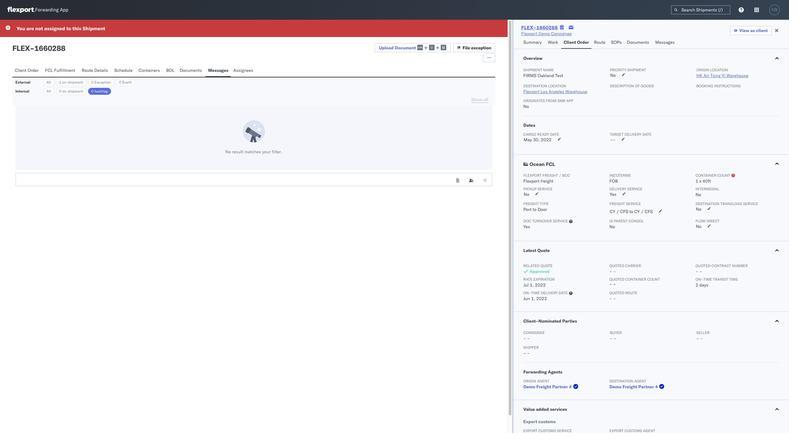 Task type: locate. For each thing, give the bounding box(es) containing it.
1 horizontal spatial messages
[[656, 39, 675, 45]]

flexport down ocean
[[524, 173, 542, 178]]

0 horizontal spatial cy
[[610, 209, 616, 214]]

1 vertical spatial location
[[549, 84, 567, 88]]

1 horizontal spatial documents
[[627, 39, 650, 45]]

0 vertical spatial fcl
[[45, 68, 53, 73]]

on-
[[696, 277, 704, 282], [524, 291, 532, 295]]

1 vertical spatial all button
[[43, 88, 54, 95]]

on for 0
[[62, 89, 67, 93]]

1 vertical spatial 2022
[[535, 282, 546, 288]]

location inside origin location hk air tsing yi warehouse
[[711, 68, 729, 72]]

fcl fulfillment
[[45, 68, 75, 73]]

flex - 1660288
[[12, 43, 65, 53]]

1 x 40ft
[[696, 178, 712, 184]]

demo freight partner 4 down destination agent
[[610, 384, 658, 390]]

0 horizontal spatial client order button
[[12, 65, 43, 77]]

no
[[611, 72, 616, 78], [524, 104, 529, 109], [226, 149, 231, 155], [524, 192, 530, 197], [696, 192, 702, 197], [696, 206, 702, 212], [696, 224, 702, 229], [610, 224, 616, 230]]

firms
[[524, 73, 537, 78]]

app right 'smb'
[[567, 98, 574, 103]]

2 agent from the left
[[635, 379, 647, 383]]

demo freight partner 4 down origin agent
[[524, 384, 572, 390]]

quoted contract number - - rate expiration jul 1, 2022
[[524, 263, 748, 288]]

tsing
[[711, 73, 721, 78]]

expiration
[[534, 277, 555, 282]]

partner down agents at the right of page
[[553, 384, 568, 390]]

los
[[541, 89, 548, 94]]

0 vertical spatial forwarding
[[35, 7, 59, 13]]

from
[[546, 98, 557, 103]]

0 horizontal spatial agent
[[538, 379, 550, 383]]

0 left exception
[[91, 80, 94, 85]]

warehouse right yi
[[727, 73, 749, 78]]

1 horizontal spatial to
[[533, 207, 537, 212]]

no down pickup
[[524, 192, 530, 197]]

2 all from the top
[[47, 89, 51, 93]]

0 vertical spatial yes
[[610, 192, 617, 197]]

0 vertical spatial 2022
[[541, 137, 552, 143]]

route left details
[[82, 68, 93, 73]]

jun 1, 2022
[[524, 296, 547, 301]]

1 down fcl fulfillment button
[[59, 80, 61, 85]]

file exception button
[[453, 43, 496, 52], [453, 43, 496, 52]]

upload document button
[[375, 43, 451, 52]]

1 vertical spatial forwarding
[[524, 369, 547, 375]]

demo
[[539, 31, 550, 36], [524, 384, 536, 390], [610, 384, 622, 390]]

2 horizontal spatial destination
[[696, 201, 720, 206]]

intermodal
[[696, 187, 720, 191]]

messages button
[[653, 37, 679, 49], [206, 65, 231, 77]]

delivery service
[[610, 187, 643, 191]]

client order up external
[[15, 68, 39, 73]]

on-time delivery date
[[524, 291, 568, 295]]

1 horizontal spatial client order button
[[562, 37, 592, 49]]

messages up overview button
[[656, 39, 675, 45]]

time up jun 1, 2022
[[532, 291, 540, 295]]

exception
[[472, 45, 492, 51]]

count right container
[[648, 277, 661, 282]]

quoted left carrier on the bottom of page
[[610, 263, 625, 268]]

quoted left contract
[[696, 263, 711, 268]]

quoted for quoted carrier - -
[[610, 263, 625, 268]]

latest quote button
[[514, 241, 790, 260]]

view as client button
[[730, 26, 772, 35]]

0 on shipment
[[59, 89, 83, 93]]

sops button
[[609, 37, 625, 49]]

0 horizontal spatial messages button
[[206, 65, 231, 77]]

1 horizontal spatial cy
[[635, 209, 640, 214]]

goods
[[641, 84, 654, 88]]

0 horizontal spatial order
[[28, 68, 39, 73]]

demo freight partner 4
[[524, 384, 572, 390], [610, 384, 658, 390]]

file
[[463, 45, 470, 51]]

1 horizontal spatial demo freight partner 4 link
[[610, 384, 666, 390]]

internal
[[15, 89, 29, 93]]

freight
[[543, 173, 559, 178], [541, 178, 554, 184]]

to inside freight type port to door
[[533, 207, 537, 212]]

quoted for quoted contract number - - rate expiration jul 1, 2022
[[696, 263, 711, 268]]

1 agent from the left
[[538, 379, 550, 383]]

shipment up 0 on shipment
[[68, 80, 83, 85]]

0 horizontal spatial count
[[648, 277, 661, 282]]

date right ready
[[550, 132, 560, 137]]

count right 'container'
[[718, 173, 731, 178]]

no down flow at the bottom right
[[696, 224, 702, 229]]

0 horizontal spatial 1660288
[[34, 43, 65, 53]]

demo freight partner 4 link down destination agent
[[610, 384, 666, 390]]

0 vertical spatial documents
[[627, 39, 650, 45]]

2022 down expiration
[[535, 282, 546, 288]]

shipment down 1 on shipment
[[68, 89, 83, 93]]

2022 down ready
[[541, 137, 552, 143]]

0 horizontal spatial delivery
[[541, 291, 558, 295]]

1 vertical spatial delivery
[[541, 291, 558, 295]]

demo for destination agent
[[610, 384, 622, 390]]

location for tsing
[[711, 68, 729, 72]]

1 vertical spatial app
[[567, 98, 574, 103]]

client order
[[564, 39, 590, 45], [15, 68, 39, 73]]

no down is
[[610, 224, 616, 230]]

latest
[[524, 248, 537, 253]]

1 horizontal spatial time
[[704, 277, 713, 282]]

0 left event at the left
[[119, 80, 121, 85]]

fcl right ocean
[[546, 161, 556, 167]]

partner for destination agent
[[639, 384, 655, 390]]

no down "intermodal" in the top right of the page
[[696, 192, 702, 197]]

2022
[[541, 137, 552, 143], [535, 282, 546, 288], [537, 296, 547, 301]]

1 horizontal spatial location
[[711, 68, 729, 72]]

no down originates
[[524, 104, 529, 109]]

1 horizontal spatial route
[[594, 39, 606, 45]]

location inside destination location flexport los angeles warehouse
[[549, 84, 567, 88]]

route button
[[592, 37, 609, 49]]

0 horizontal spatial messages
[[208, 68, 229, 73]]

1 vertical spatial client order
[[15, 68, 39, 73]]

1 horizontal spatial documents button
[[625, 37, 653, 49]]

shipment up of on the top right of page
[[628, 68, 647, 72]]

0 vertical spatial origin
[[697, 68, 710, 72]]

fcl left the fulfillment
[[45, 68, 53, 73]]

quoted inside 'quoted contract number - - rate expiration jul 1, 2022'
[[696, 263, 711, 268]]

all button left 0 on shipment
[[43, 88, 54, 95]]

latest quote
[[524, 248, 550, 253]]

1 demo freight partner 4 link from the left
[[524, 384, 580, 390]]

1 vertical spatial shipment
[[524, 68, 543, 72]]

1, right jul
[[530, 282, 534, 288]]

consignee - -
[[524, 330, 545, 341]]

date up ocean fcl button
[[643, 132, 652, 137]]

quoted for quoted container count - -
[[610, 277, 625, 282]]

approved
[[530, 269, 550, 274]]

2 on from the top
[[62, 89, 67, 93]]

yes
[[610, 192, 617, 197], [524, 224, 531, 230]]

on- up 2
[[696, 277, 704, 282]]

2 cy from the left
[[635, 209, 640, 214]]

1 vertical spatial messages
[[208, 68, 229, 73]]

documents button right 'bol' on the top of the page
[[177, 65, 206, 77]]

you are not assigned to this shipment
[[17, 25, 105, 31]]

your
[[262, 149, 271, 155]]

location up 'hk air tsing yi warehouse' link
[[711, 68, 729, 72]]

days
[[700, 282, 709, 288]]

incoterms
[[610, 173, 631, 178]]

messages left assignees
[[208, 68, 229, 73]]

2022 for 1,
[[537, 296, 547, 301]]

cy down service
[[635, 209, 640, 214]]

1 vertical spatial route
[[82, 68, 93, 73]]

1 horizontal spatial destination
[[610, 379, 634, 383]]

origin inside origin location hk air tsing yi warehouse
[[697, 68, 710, 72]]

to for cy / cfs to cy / cfs
[[630, 209, 634, 214]]

demo down origin agent
[[524, 384, 536, 390]]

0 vertical spatial on
[[62, 80, 67, 85]]

bco
[[563, 173, 570, 178]]

2 demo freight partner 4 from the left
[[610, 384, 658, 390]]

2 horizontal spatial /
[[641, 209, 644, 214]]

warehouse
[[727, 73, 749, 78], [566, 89, 588, 94]]

services
[[550, 407, 568, 412]]

shipment up the firms
[[524, 68, 543, 72]]

1 horizontal spatial shipment
[[524, 68, 543, 72]]

flow
[[696, 219, 706, 223]]

0 vertical spatial all button
[[43, 79, 54, 86]]

route details button
[[79, 65, 112, 77]]

demo freight partner 4 link
[[524, 384, 580, 390], [610, 384, 666, 390]]

destination inside destination location flexport los angeles warehouse
[[524, 84, 548, 88]]

contract
[[712, 263, 732, 268]]

freight up port
[[524, 201, 539, 206]]

freight down delivery
[[610, 201, 625, 206]]

not
[[35, 25, 43, 31]]

fulfillment
[[54, 68, 75, 73]]

date for may 30, 2022
[[550, 132, 560, 137]]

origin for origin location hk air tsing yi warehouse
[[697, 68, 710, 72]]

0 vertical spatial app
[[60, 7, 68, 13]]

/ left bco on the top of the page
[[559, 173, 562, 178]]

1 demo freight partner 4 from the left
[[524, 384, 572, 390]]

1,
[[530, 282, 534, 288], [532, 296, 536, 301]]

jun
[[524, 296, 530, 301]]

time
[[704, 277, 713, 282], [730, 277, 739, 282], [532, 291, 540, 295]]

ocean fcl button
[[514, 155, 790, 173]]

2 cfs from the left
[[645, 209, 653, 214]]

1 horizontal spatial cfs
[[645, 209, 653, 214]]

originates
[[524, 98, 545, 103]]

consignee down client-
[[524, 330, 545, 335]]

destination
[[524, 84, 548, 88], [696, 201, 720, 206], [610, 379, 634, 383]]

time for on-time transit time 2 days
[[704, 277, 713, 282]]

value added services
[[524, 407, 568, 412]]

agent for destination agent
[[635, 379, 647, 383]]

to right port
[[533, 207, 537, 212]]

/ up 'consol'
[[641, 209, 644, 214]]

0 horizontal spatial destination
[[524, 84, 548, 88]]

quoted inside quoted carrier - -
[[610, 263, 625, 268]]

quoted down quoted carrier - -
[[610, 277, 625, 282]]

1 on from the top
[[62, 80, 67, 85]]

service
[[626, 201, 642, 206]]

summary
[[524, 39, 542, 45]]

1 horizontal spatial consignee
[[551, 31, 572, 36]]

freight inside freight type port to door
[[524, 201, 539, 206]]

file exception
[[463, 45, 492, 51]]

value
[[524, 407, 535, 412]]

on up 0 on shipment
[[62, 80, 67, 85]]

2 4 from the left
[[656, 384, 658, 390]]

shipment right the "this"
[[83, 25, 105, 31]]

/ inside flexport freight / bco flexport freight
[[559, 173, 562, 178]]

fcl inside button
[[546, 161, 556, 167]]

consol
[[629, 219, 644, 223]]

0 for 0 exception
[[91, 80, 94, 85]]

1 horizontal spatial order
[[578, 39, 590, 45]]

all left 0 on shipment
[[47, 89, 51, 93]]

time up the days
[[704, 277, 713, 282]]

shipment
[[628, 68, 647, 72], [68, 80, 83, 85], [68, 89, 83, 93]]

1 all button from the top
[[43, 79, 54, 86]]

1 horizontal spatial delivery
[[625, 132, 642, 137]]

0 horizontal spatial cfs
[[621, 209, 629, 214]]

0 left hashtag
[[91, 89, 94, 93]]

client-nominated parties
[[524, 318, 577, 324]]

cy / cfs to cy / cfs
[[610, 209, 653, 214]]

0 horizontal spatial time
[[532, 291, 540, 295]]

description
[[610, 84, 635, 88]]

cy up is
[[610, 209, 616, 214]]

/ up parent
[[617, 209, 620, 214]]

messages button left assignees
[[206, 65, 231, 77]]

documents button up overview button
[[625, 37, 653, 49]]

oakland
[[538, 73, 554, 78]]

client order right work button
[[564, 39, 590, 45]]

all for 0
[[47, 89, 51, 93]]

1 vertical spatial messages button
[[206, 65, 231, 77]]

on- inside on-time transit time 2 days
[[696, 277, 704, 282]]

0 horizontal spatial shipment
[[83, 25, 105, 31]]

messages for leftmost messages button
[[208, 68, 229, 73]]

1 vertical spatial freight
[[541, 178, 554, 184]]

1 horizontal spatial forwarding
[[524, 369, 547, 375]]

1 vertical spatial yes
[[524, 224, 531, 230]]

freight down "ocean fcl"
[[543, 173, 559, 178]]

flow direct
[[696, 219, 720, 223]]

4 for destination agent
[[656, 384, 658, 390]]

work
[[548, 39, 559, 45]]

0 vertical spatial order
[[578, 39, 590, 45]]

warehouse right angeles
[[566, 89, 588, 94]]

0 horizontal spatial yes
[[524, 224, 531, 230]]

on- up 'jun'
[[524, 291, 532, 295]]

forwarding up not
[[35, 7, 59, 13]]

hashtag
[[94, 89, 108, 93]]

1 vertical spatial fcl
[[546, 161, 556, 167]]

consignee up work
[[551, 31, 572, 36]]

quote
[[538, 248, 550, 253]]

assignees
[[233, 68, 253, 73]]

documents for bottommost documents button
[[180, 68, 202, 73]]

0 horizontal spatial consignee
[[524, 330, 545, 335]]

all button down fcl fulfillment
[[43, 79, 54, 86]]

1 horizontal spatial yes
[[610, 192, 617, 197]]

0 for 0 hashtag
[[91, 89, 94, 93]]

0 horizontal spatial demo freight partner 4
[[524, 384, 572, 390]]

0 horizontal spatial partner
[[553, 384, 568, 390]]

1 horizontal spatial count
[[718, 173, 731, 178]]

1, right 'jun'
[[532, 296, 536, 301]]

0 vertical spatial 1660288
[[537, 24, 558, 31]]

1 horizontal spatial 1
[[696, 178, 699, 184]]

documents up overview button
[[627, 39, 650, 45]]

no inside originates from smb app no
[[524, 104, 529, 109]]

0 horizontal spatial demo freight partner 4 link
[[524, 384, 580, 390]]

location up angeles
[[549, 84, 567, 88]]

0 down 1 on shipment
[[59, 89, 61, 93]]

0 horizontal spatial route
[[82, 68, 93, 73]]

0 vertical spatial location
[[711, 68, 729, 72]]

client
[[564, 39, 577, 45], [15, 68, 26, 73]]

2
[[696, 282, 699, 288]]

fcl inside button
[[45, 68, 53, 73]]

1 vertical spatial documents
[[180, 68, 202, 73]]

1 horizontal spatial on-
[[696, 277, 704, 282]]

0 vertical spatial 1
[[59, 80, 61, 85]]

0 vertical spatial 1,
[[530, 282, 534, 288]]

0 horizontal spatial forwarding
[[35, 7, 59, 13]]

quoted inside quoted container count - -
[[610, 277, 625, 282]]

time right transit
[[730, 277, 739, 282]]

client order button right work
[[562, 37, 592, 49]]

demo for origin agent
[[524, 384, 536, 390]]

delivery down expiration
[[541, 291, 558, 295]]

2 all button from the top
[[43, 88, 54, 95]]

1 for 1 x 40ft
[[696, 178, 699, 184]]

shipment for 0 exception
[[68, 80, 83, 85]]

freight
[[524, 201, 539, 206], [610, 201, 625, 206], [537, 384, 552, 390], [623, 384, 638, 390]]

agent down forwarding agents
[[538, 379, 550, 383]]

0 for 0 event
[[119, 80, 121, 85]]

2 partner from the left
[[639, 384, 655, 390]]

demo inside "link"
[[539, 31, 550, 36]]

app up you are not assigned to this shipment
[[60, 7, 68, 13]]

1 horizontal spatial app
[[567, 98, 574, 103]]

1 horizontal spatial 1660288
[[537, 24, 558, 31]]

2022 inside 'quoted contract number - - rate expiration jul 1, 2022'
[[535, 282, 546, 288]]

1 4 from the left
[[569, 384, 572, 390]]

quoted inside quoted route - -
[[610, 291, 625, 295]]

freight up "pickup service"
[[541, 178, 554, 184]]

1 vertical spatial client
[[15, 68, 26, 73]]

client right work button
[[564, 39, 577, 45]]

1 horizontal spatial partner
[[639, 384, 655, 390]]

agent up value added services button
[[635, 379, 647, 383]]

0 horizontal spatial demo
[[524, 384, 536, 390]]

no down priority
[[611, 72, 616, 78]]

quoted container count - -
[[610, 277, 661, 287]]

0 vertical spatial client
[[564, 39, 577, 45]]

1 horizontal spatial client
[[564, 39, 577, 45]]

0 horizontal spatial /
[[559, 173, 562, 178]]

route inside 'button'
[[82, 68, 93, 73]]

0 vertical spatial destination
[[524, 84, 548, 88]]

demo down destination agent
[[610, 384, 622, 390]]

demo freight partner 4 for origin
[[524, 384, 572, 390]]

messages button up overview button
[[653, 37, 679, 49]]

1 horizontal spatial origin
[[697, 68, 710, 72]]

0 vertical spatial messages
[[656, 39, 675, 45]]

count inside quoted container count - -
[[648, 277, 661, 282]]

warehouse inside destination location flexport los angeles warehouse
[[566, 89, 588, 94]]

external
[[15, 80, 30, 85]]

1 all from the top
[[47, 80, 51, 85]]

2 demo freight partner 4 link from the left
[[610, 384, 666, 390]]

origin agent
[[524, 379, 550, 383]]

is
[[610, 219, 613, 223]]

0 vertical spatial all
[[47, 80, 51, 85]]

None text field
[[15, 173, 493, 186]]

1 vertical spatial all
[[47, 89, 51, 93]]

demo freight partner 4 link down agents at the right of page
[[524, 384, 580, 390]]

order
[[578, 39, 590, 45], [28, 68, 39, 73]]

flex-1660288
[[522, 24, 558, 31]]

to down service
[[630, 209, 634, 214]]

flexport up originates
[[524, 89, 540, 94]]

consignee
[[551, 31, 572, 36], [524, 330, 545, 335]]

location for angeles
[[549, 84, 567, 88]]

flexport down flex-
[[522, 31, 538, 36]]

date for --
[[643, 132, 652, 137]]

all down fcl fulfillment
[[47, 80, 51, 85]]

no up flow at the bottom right
[[696, 206, 702, 212]]

1 horizontal spatial warehouse
[[727, 73, 749, 78]]

1660288 up flexport demo consignee
[[537, 24, 558, 31]]

2 vertical spatial destination
[[610, 379, 634, 383]]

route inside button
[[594, 39, 606, 45]]

origin up 'hk'
[[697, 68, 710, 72]]

order up external
[[28, 68, 39, 73]]

quoted route - -
[[610, 291, 638, 301]]

0 horizontal spatial warehouse
[[566, 89, 588, 94]]

service right turnover
[[553, 219, 568, 223]]

this
[[72, 25, 81, 31]]

client
[[757, 28, 768, 33]]

flexport inside "link"
[[522, 31, 538, 36]]

origin down forwarding agents
[[524, 379, 537, 383]]

2 horizontal spatial to
[[630, 209, 634, 214]]

order left route button
[[578, 39, 590, 45]]

1 vertical spatial client order button
[[12, 65, 43, 77]]

1 partner from the left
[[553, 384, 568, 390]]

yes down delivery
[[610, 192, 617, 197]]

quoted left the route
[[610, 291, 625, 295]]



Task type: describe. For each thing, give the bounding box(es) containing it.
0 hashtag
[[91, 89, 108, 93]]

--
[[611, 137, 616, 143]]

buyer
[[610, 330, 622, 335]]

container count
[[696, 173, 731, 178]]

consignee inside flexport demo consignee "link"
[[551, 31, 572, 36]]

export customs
[[524, 419, 556, 424]]

service up service
[[628, 187, 643, 191]]

30,
[[533, 137, 540, 143]]

is parent consol no
[[610, 219, 644, 230]]

0 vertical spatial freight
[[543, 173, 559, 178]]

freight down destination agent
[[623, 384, 638, 390]]

agent for origin agent
[[538, 379, 550, 383]]

forwarding agents
[[524, 369, 563, 375]]

all button for 1
[[43, 79, 54, 86]]

carrier
[[626, 263, 642, 268]]

intermodal no
[[696, 187, 720, 197]]

pickup service
[[524, 187, 553, 191]]

0 horizontal spatial to
[[66, 25, 71, 31]]

1 horizontal spatial /
[[617, 209, 620, 214]]

may 30, 2022
[[524, 137, 552, 143]]

upload document
[[379, 45, 416, 50]]

freight down origin agent
[[537, 384, 552, 390]]

flexport. image
[[7, 7, 35, 13]]

agents
[[548, 369, 563, 375]]

0 horizontal spatial client order
[[15, 68, 39, 73]]

time for on-time delivery date
[[532, 291, 540, 295]]

priority shipment
[[610, 68, 647, 72]]

route for route details
[[82, 68, 93, 73]]

1 horizontal spatial client order
[[564, 39, 590, 45]]

cargo
[[524, 132, 537, 137]]

no left result
[[226, 149, 231, 155]]

1, inside 'quoted contract number - - rate expiration jul 1, 2022'
[[530, 282, 534, 288]]

customs
[[539, 419, 556, 424]]

hk
[[697, 73, 703, 78]]

4 for origin agent
[[569, 384, 572, 390]]

direct
[[707, 219, 720, 223]]

added
[[536, 407, 549, 412]]

destination for flexport
[[524, 84, 548, 88]]

1 vertical spatial documents button
[[177, 65, 206, 77]]

1 vertical spatial 1,
[[532, 296, 536, 301]]

no inside intermodal no
[[696, 192, 702, 197]]

flexport up pickup
[[524, 178, 540, 184]]

bol
[[166, 68, 175, 73]]

flexport los angeles warehouse link
[[524, 89, 588, 94]]

overview button
[[514, 49, 790, 68]]

forwarding for forwarding app
[[35, 7, 59, 13]]

0 horizontal spatial client
[[15, 68, 26, 73]]

origin location hk air tsing yi warehouse
[[697, 68, 749, 78]]

ocean
[[530, 161, 545, 167]]

destination for service
[[696, 201, 720, 206]]

shipment for 0 hashtag
[[68, 89, 83, 93]]

name
[[544, 68, 554, 72]]

fob
[[610, 178, 618, 184]]

1 cy from the left
[[610, 209, 616, 214]]

partner for origin agent
[[553, 384, 568, 390]]

container
[[626, 277, 647, 282]]

0 vertical spatial documents button
[[625, 37, 653, 49]]

details
[[94, 68, 108, 73]]

forwarding app link
[[7, 7, 68, 13]]

cargo ready date
[[524, 132, 560, 137]]

are
[[26, 25, 34, 31]]

demo freight partner 4 link for origin agent
[[524, 384, 580, 390]]

rate
[[524, 277, 533, 282]]

all for 1
[[47, 80, 51, 85]]

Search Shipments (/) text field
[[672, 5, 731, 14]]

parent
[[614, 219, 628, 223]]

route for route
[[594, 39, 606, 45]]

quoted carrier - -
[[610, 263, 642, 274]]

0 vertical spatial delivery
[[625, 132, 642, 137]]

on for 1
[[62, 80, 67, 85]]

service down flexport freight / bco flexport freight
[[538, 187, 553, 191]]

flexport freight / bco flexport freight
[[524, 173, 570, 184]]

target delivery date
[[610, 132, 652, 137]]

description of goods
[[610, 84, 654, 88]]

upload
[[379, 45, 394, 50]]

flex-
[[522, 24, 537, 31]]

view as client
[[740, 28, 768, 33]]

containers
[[139, 68, 160, 73]]

0 vertical spatial count
[[718, 173, 731, 178]]

demo freight partner 4 link for destination agent
[[610, 384, 666, 390]]

incoterms fob
[[610, 173, 631, 184]]

forwarding app
[[35, 7, 68, 13]]

jul
[[524, 282, 529, 288]]

related quote
[[524, 263, 553, 268]]

work button
[[546, 37, 562, 49]]

quoted for quoted route - -
[[610, 291, 625, 295]]

demo freight partner 4 for destination
[[610, 384, 658, 390]]

originates from smb app no
[[524, 98, 574, 109]]

on- for on-time delivery date
[[524, 291, 532, 295]]

origin for origin agent
[[524, 379, 537, 383]]

yi
[[722, 73, 726, 78]]

schedule button
[[112, 65, 136, 77]]

2022 for 30,
[[541, 137, 552, 143]]

1 cfs from the left
[[621, 209, 629, 214]]

0 vertical spatial shipment
[[628, 68, 647, 72]]

buyer - -
[[610, 330, 622, 341]]

shipper - -
[[524, 345, 539, 356]]

0 for 0 on shipment
[[59, 89, 61, 93]]

0 horizontal spatial app
[[60, 7, 68, 13]]

0 vertical spatial messages button
[[653, 37, 679, 49]]

door
[[538, 207, 548, 212]]

flex-1660288 link
[[522, 24, 558, 31]]

messages for the topmost messages button
[[656, 39, 675, 45]]

on- for on-time transit time 2 days
[[696, 277, 704, 282]]

related
[[524, 263, 540, 268]]

on-time transit time 2 days
[[696, 277, 739, 288]]

quote
[[541, 263, 553, 268]]

shipment inside shipment name firms oakland test
[[524, 68, 543, 72]]

overview
[[524, 56, 543, 61]]

doc
[[524, 219, 532, 223]]

1 for 1 on shipment
[[59, 80, 61, 85]]

dates
[[524, 122, 536, 128]]

delivery
[[610, 187, 627, 191]]

seller - -
[[697, 330, 710, 341]]

date up parties
[[559, 291, 568, 295]]

route details
[[82, 68, 108, 73]]

test
[[556, 73, 564, 78]]

all button for 0
[[43, 88, 54, 95]]

destination agent
[[610, 379, 647, 383]]

documents for topmost documents button
[[627, 39, 650, 45]]

bol button
[[164, 65, 177, 77]]

air
[[704, 73, 710, 78]]

to for freight type port to door
[[533, 207, 537, 212]]

flexport demo consignee
[[522, 31, 572, 36]]

forwarding for forwarding agents
[[524, 369, 547, 375]]

x
[[700, 178, 702, 184]]

2 horizontal spatial time
[[730, 277, 739, 282]]

no inside is parent consol no
[[610, 224, 616, 230]]

filter.
[[272, 149, 283, 155]]

warehouse inside origin location hk air tsing yi warehouse
[[727, 73, 749, 78]]

booking
[[697, 84, 714, 88]]

service right the transload
[[744, 201, 759, 206]]

destination transload service
[[696, 201, 759, 206]]

0 vertical spatial client order button
[[562, 37, 592, 49]]

app inside originates from smb app no
[[567, 98, 574, 103]]

flexport inside destination location flexport los angeles warehouse
[[524, 89, 540, 94]]

booking instructions
[[697, 84, 741, 88]]



Task type: vqa. For each thing, say whether or not it's contained in the screenshot.


